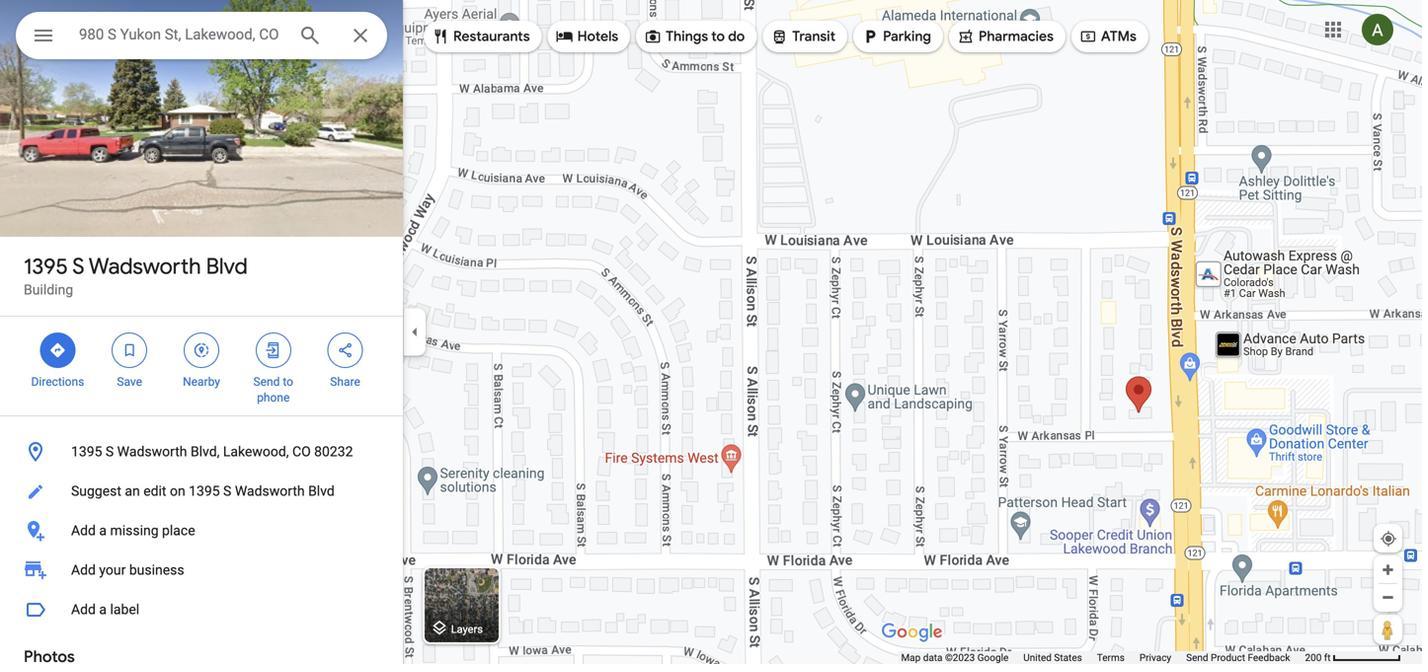 Task type: describe. For each thing, give the bounding box(es) containing it.
200
[[1305, 652, 1322, 664]]

building
[[24, 282, 73, 298]]

terms button
[[1097, 652, 1125, 665]]

1395 for blvd
[[24, 253, 68, 280]]

privacy
[[1140, 652, 1171, 664]]

united states button
[[1023, 652, 1082, 665]]

wadsworth for blvd,
[[117, 444, 187, 460]]

blvd,
[[191, 444, 220, 460]]

share
[[330, 375, 360, 389]]

place
[[162, 523, 195, 539]]

show your location image
[[1380, 530, 1397, 548]]

footer inside 'google maps' element
[[901, 652, 1305, 665]]

a for label
[[99, 602, 107, 618]]

product
[[1211, 652, 1245, 664]]

wadsworth for blvd
[[89, 253, 201, 280]]

united
[[1023, 652, 1052, 664]]

 search field
[[16, 12, 387, 63]]

suggest
[[71, 483, 121, 500]]

add your business
[[71, 562, 184, 579]]

label
[[110, 602, 139, 618]]

 hotels
[[556, 26, 618, 47]]


[[432, 26, 449, 47]]

business
[[129, 562, 184, 579]]

send product feedback button
[[1186, 652, 1290, 665]]

feedback
[[1248, 652, 1290, 664]]

980 S Yukon St, Lakewood, CO 80226 field
[[16, 12, 387, 59]]

google
[[977, 652, 1009, 664]]


[[644, 26, 662, 47]]

1395 inside button
[[189, 483, 220, 500]]

200 ft
[[1305, 652, 1331, 664]]


[[957, 26, 975, 47]]

send for send product feedback
[[1186, 652, 1208, 664]]

zoom in image
[[1381, 563, 1395, 578]]

edit
[[143, 483, 166, 500]]

map
[[901, 652, 921, 664]]

send to phone
[[253, 375, 293, 405]]

data
[[923, 652, 943, 664]]

nearby
[[183, 375, 220, 389]]

1395 s wadsworth blvd, lakewood, co 80232 button
[[0, 433, 403, 472]]

s for blvd,
[[106, 444, 114, 460]]

privacy button
[[1140, 652, 1171, 665]]

 parking
[[861, 26, 931, 47]]

s inside button
[[223, 483, 231, 500]]

collapse side panel image
[[404, 321, 426, 343]]


[[264, 340, 282, 361]]

send product feedback
[[1186, 652, 1290, 664]]

1395 for blvd,
[[71, 444, 102, 460]]

lakewood,
[[223, 444, 289, 460]]

©2023
[[945, 652, 975, 664]]



Task type: vqa. For each thing, say whether or not it's contained in the screenshot.


Task type: locate. For each thing, give the bounding box(es) containing it.
1 vertical spatial 1395
[[71, 444, 102, 460]]

 transit
[[771, 26, 836, 47]]

0 horizontal spatial send
[[253, 375, 280, 389]]

to up phone
[[283, 375, 293, 389]]

s inside 1395 s wadsworth blvd building
[[72, 253, 85, 280]]

1 horizontal spatial to
[[711, 28, 725, 45]]

 restaurants
[[432, 26, 530, 47]]

atms
[[1101, 28, 1137, 45]]

google maps element
[[0, 0, 1422, 665]]

0 vertical spatial a
[[99, 523, 107, 539]]

1 a from the top
[[99, 523, 107, 539]]

restaurants
[[453, 28, 530, 45]]

wadsworth up 
[[89, 253, 201, 280]]

send for send to phone
[[253, 375, 280, 389]]

1 add from the top
[[71, 523, 96, 539]]

to inside  things to do
[[711, 28, 725, 45]]

a for missing
[[99, 523, 107, 539]]

blvd inside 1395 s wadsworth blvd building
[[206, 253, 248, 280]]

2 vertical spatial 1395
[[189, 483, 220, 500]]

missing
[[110, 523, 159, 539]]

add down suggest
[[71, 523, 96, 539]]

1395 s wadsworth blvd main content
[[0, 0, 403, 665]]

 button
[[16, 12, 71, 63]]

send inside send to phone
[[253, 375, 280, 389]]

terms
[[1097, 652, 1125, 664]]

pharmacies
[[979, 28, 1054, 45]]


[[1079, 26, 1097, 47]]

1 vertical spatial a
[[99, 602, 107, 618]]

1395 inside 1395 s wadsworth blvd building
[[24, 253, 68, 280]]

 things to do
[[644, 26, 745, 47]]

save
[[117, 375, 142, 389]]

actions for 1395 s wadsworth blvd region
[[0, 317, 403, 416]]

80232
[[314, 444, 353, 460]]

2 horizontal spatial 1395
[[189, 483, 220, 500]]

1395 s wadsworth blvd, lakewood, co 80232
[[71, 444, 353, 460]]

s up building
[[72, 253, 85, 280]]


[[336, 340, 354, 361]]

google account: angela cha  
(angela.cha@adept.ai) image
[[1362, 14, 1394, 46]]

 pharmacies
[[957, 26, 1054, 47]]

1 vertical spatial send
[[1186, 652, 1208, 664]]

0 vertical spatial to
[[711, 28, 725, 45]]

1395 right 'on'
[[189, 483, 220, 500]]

2 a from the top
[[99, 602, 107, 618]]

0 horizontal spatial s
[[72, 253, 85, 280]]

add your business link
[[0, 551, 403, 591]]

 atms
[[1079, 26, 1137, 47]]

on
[[170, 483, 185, 500]]

1395 up building
[[24, 253, 68, 280]]


[[49, 340, 67, 361]]

0 vertical spatial blvd
[[206, 253, 248, 280]]

None field
[[79, 23, 282, 46]]

send
[[253, 375, 280, 389], [1186, 652, 1208, 664]]

hotels
[[577, 28, 618, 45]]

add a missing place
[[71, 523, 195, 539]]

blvd down 80232
[[308, 483, 335, 500]]

transit
[[792, 28, 836, 45]]

add left label
[[71, 602, 96, 618]]

add for add a missing place
[[71, 523, 96, 539]]

0 horizontal spatial blvd
[[206, 253, 248, 280]]

s for blvd
[[72, 253, 85, 280]]

blvd up 
[[206, 253, 248, 280]]

0 vertical spatial send
[[253, 375, 280, 389]]

to inside send to phone
[[283, 375, 293, 389]]

add for add your business
[[71, 562, 96, 579]]

1395
[[24, 253, 68, 280], [71, 444, 102, 460], [189, 483, 220, 500]]

add
[[71, 523, 96, 539], [71, 562, 96, 579], [71, 602, 96, 618]]

s down 1395 s wadsworth blvd, lakewood, co 80232
[[223, 483, 231, 500]]

send inside button
[[1186, 652, 1208, 664]]

1395 inside button
[[71, 444, 102, 460]]

1 horizontal spatial blvd
[[308, 483, 335, 500]]

send up phone
[[253, 375, 280, 389]]

a
[[99, 523, 107, 539], [99, 602, 107, 618]]

add left your
[[71, 562, 96, 579]]

0 vertical spatial add
[[71, 523, 96, 539]]

1395 up suggest
[[71, 444, 102, 460]]

3 add from the top
[[71, 602, 96, 618]]

united states
[[1023, 652, 1082, 664]]

2 vertical spatial add
[[71, 602, 96, 618]]

200 ft button
[[1305, 652, 1401, 664]]

do
[[728, 28, 745, 45]]

1 vertical spatial wadsworth
[[117, 444, 187, 460]]

send left 'product'
[[1186, 652, 1208, 664]]

wadsworth inside button
[[117, 444, 187, 460]]

things
[[666, 28, 708, 45]]

wadsworth inside 1395 s wadsworth blvd building
[[89, 253, 201, 280]]

suggest an edit on 1395 s wadsworth blvd
[[71, 483, 335, 500]]

suggest an edit on 1395 s wadsworth blvd button
[[0, 472, 403, 512]]

wadsworth
[[89, 253, 201, 280], [117, 444, 187, 460], [235, 483, 305, 500]]

to
[[711, 28, 725, 45], [283, 375, 293, 389]]

s up suggest
[[106, 444, 114, 460]]

footer
[[901, 652, 1305, 665]]


[[771, 26, 788, 47]]

2 vertical spatial wadsworth
[[235, 483, 305, 500]]

layers
[[451, 624, 483, 636]]

1 vertical spatial add
[[71, 562, 96, 579]]

zoom out image
[[1381, 591, 1395, 605]]

none field inside 980 s yukon st, lakewood, co 80226 field
[[79, 23, 282, 46]]

0 vertical spatial s
[[72, 253, 85, 280]]

1395 s wadsworth blvd building
[[24, 253, 248, 298]]

2 horizontal spatial s
[[223, 483, 231, 500]]

s inside button
[[106, 444, 114, 460]]

states
[[1054, 652, 1082, 664]]


[[861, 26, 879, 47]]


[[32, 21, 55, 50]]

1 vertical spatial blvd
[[308, 483, 335, 500]]


[[193, 340, 210, 361]]

directions
[[31, 375, 84, 389]]

add a missing place button
[[0, 512, 403, 551]]

a left missing
[[99, 523, 107, 539]]

a left label
[[99, 602, 107, 618]]

an
[[125, 483, 140, 500]]

0 vertical spatial wadsworth
[[89, 253, 201, 280]]

0 horizontal spatial to
[[283, 375, 293, 389]]

footer containing map data ©2023 google
[[901, 652, 1305, 665]]

wadsworth up edit
[[117, 444, 187, 460]]

your
[[99, 562, 126, 579]]

wadsworth inside button
[[235, 483, 305, 500]]


[[121, 340, 138, 361]]

2 add from the top
[[71, 562, 96, 579]]

add for add a label
[[71, 602, 96, 618]]

show street view coverage image
[[1374, 615, 1402, 645]]

co
[[292, 444, 311, 460]]


[[556, 26, 573, 47]]

1 horizontal spatial s
[[106, 444, 114, 460]]

to left do
[[711, 28, 725, 45]]

ft
[[1324, 652, 1331, 664]]

1 vertical spatial to
[[283, 375, 293, 389]]

1 vertical spatial s
[[106, 444, 114, 460]]

blvd
[[206, 253, 248, 280], [308, 483, 335, 500]]

1 horizontal spatial send
[[1186, 652, 1208, 664]]

parking
[[883, 28, 931, 45]]

map data ©2023 google
[[901, 652, 1009, 664]]

0 vertical spatial 1395
[[24, 253, 68, 280]]

0 horizontal spatial 1395
[[24, 253, 68, 280]]

2 vertical spatial s
[[223, 483, 231, 500]]

1 horizontal spatial 1395
[[71, 444, 102, 460]]

add a label button
[[0, 591, 403, 630]]

add a label
[[71, 602, 139, 618]]

phone
[[257, 391, 290, 405]]

blvd inside button
[[308, 483, 335, 500]]

s
[[72, 253, 85, 280], [106, 444, 114, 460], [223, 483, 231, 500]]

wadsworth down lakewood,
[[235, 483, 305, 500]]



